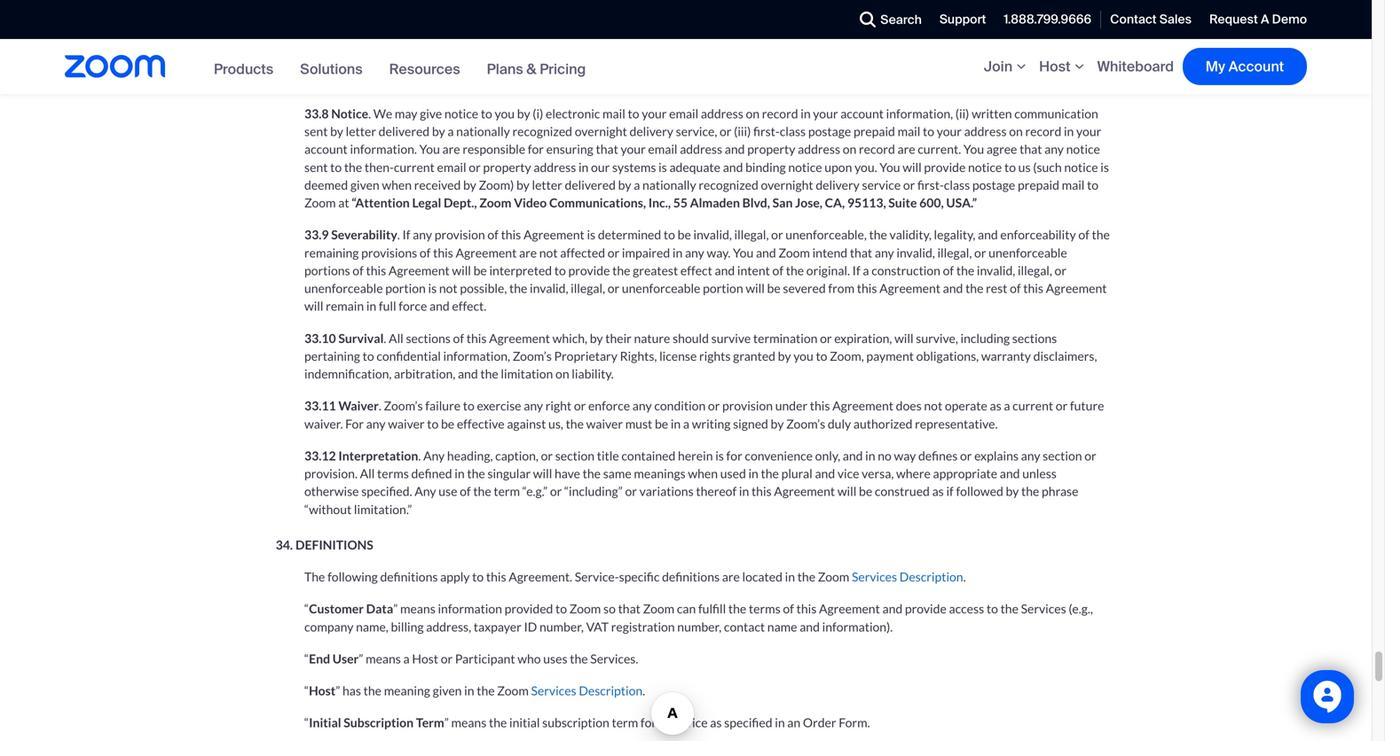 Task type: describe. For each thing, give the bounding box(es) containing it.
affected
[[560, 245, 605, 260]]

communication
[[1015, 106, 1099, 121]]

use
[[439, 484, 457, 499]]

1 vertical spatial overnight
[[761, 177, 814, 193]]

this right "from"
[[857, 281, 877, 296]]

nature
[[634, 331, 670, 346]]

person
[[1065, 56, 1103, 71]]

notice right 'give'
[[445, 106, 479, 121]]

1 horizontal spatial services
[[852, 570, 897, 585]]

in right specified on the right bottom of the page
[[775, 716, 785, 731]]

0 vertical spatial postage
[[808, 124, 851, 139]]

remaining
[[304, 245, 359, 260]]

in right located
[[785, 570, 795, 585]]

as inside . any heading, caption, or section title contained herein is for convenience only, and in no way defines or explains any section or provision. all terms defined in the singular will have the same meanings when used in the plural and vice versa, where appropriate and unless otherwise specified. any use of the term "e.g." or "including" or variations thereof in this agreement will be construed as if followed by the phrase "without limitation."
[[932, 484, 944, 499]]

. this agreement does not and is not intended to confer any enforceable rights or remedies upon any person other than zoom and you.
[[304, 56, 1103, 89]]

to up current.
[[923, 124, 935, 139]]

does inside . this agreement does not and is not intended to confer any enforceable rights or remedies upon any person other than zoom and you.
[[618, 56, 643, 71]]

the inside the . zoom's failure to exercise any right or enforce any condition or provision under this agreement does not operate as a current or future waiver. for any waiver to be effective against us, the waiver must be in a writing signed by zoom's duly authorized representative.
[[566, 417, 584, 432]]

. all sections of this agreement which, by their nature should survive termination or expiration, will survive, including sections pertaining to confidential information, zoom's proprietary rights, license rights granted by you to zoom, payment obligations, warranty disclaimers, indemnification, arbitration, and the limitation on liability.
[[304, 331, 1097, 382]]

you inside . we may give notice to you by (i) electronic mail to your email address on record in your account information, (ii) written communication sent by letter delivered by a nationally recognized overnight delivery service, or (iii) first-class postage prepaid mail to your address on record in your account information. you are responsible for ensuring that your email address and property address on record are current. you agree that any notice sent to the then-current email or property address in our systems is adequate and binding notice upon you. you will provide notice to us (such notice is deemed given when received by zoom) by letter delivered by a nationally recognized overnight delivery service or first-class postage prepaid mail to zoom at
[[495, 106, 515, 121]]

and down the explains
[[1000, 466, 1020, 482]]

1 vertical spatial host
[[412, 652, 438, 667]]

this right apply
[[486, 570, 506, 585]]

a down "systems"
[[634, 177, 640, 193]]

any up construction
[[875, 245, 894, 260]]

fulfill
[[698, 602, 726, 617]]

search image
[[860, 12, 876, 28]]

the down "interpreted"
[[509, 281, 528, 296]]

zoom)
[[479, 177, 514, 193]]

responsible
[[463, 142, 526, 157]]

by up 'video'
[[517, 177, 530, 193]]

0 vertical spatial delivered
[[379, 124, 430, 139]]

otherwise
[[304, 484, 359, 499]]

1 number, from the left
[[540, 620, 584, 635]]

33.11
[[304, 399, 336, 414]]

be down the failure on the left of the page
[[441, 417, 455, 432]]

full
[[379, 299, 396, 314]]

located
[[742, 570, 783, 585]]

. we may give notice to you by (i) electronic mail to your email address on record in your account information, (ii) written communication sent by letter delivered by a nationally recognized overnight delivery service, or (iii) first-class postage prepaid mail to your address on record in your account information. you are responsible for ensuring that your email address and property address on record are current. you agree that any notice sent to the then-current email or property address in our systems is adequate and binding notice upon you. you will provide notice to us (such notice is deemed given when received by zoom) by letter delivered by a nationally recognized overnight delivery service or first-class postage prepaid mail to zoom at
[[304, 106, 1109, 210]]

be right 'must'
[[655, 417, 668, 432]]

0 horizontal spatial account
[[304, 142, 348, 157]]

any down legal
[[413, 227, 432, 242]]

of inside "" means information provided to zoom so that zoom can fulfill the terms of this agreement and provide access to the services (e.g., company name, billing address, taxpayer id number, vat registration number, contact name and information)."
[[783, 602, 794, 617]]

provide inside "" means information provided to zoom so that zoom can fulfill the terms of this agreement and provide access to the services (e.g., company name, billing address, taxpayer id number, vat registration number, contact name and information)."
[[905, 602, 947, 617]]

by inside . zoom and you are independent contractors and do not intend to create an express or implied agency relationship by entering into this agreement, whether arising under federal or state common law of agency.
[[1077, 6, 1090, 21]]

is right "systems"
[[659, 160, 667, 175]]

0 horizontal spatial overnight
[[575, 124, 627, 139]]

at
[[338, 195, 349, 210]]

invalid, down "interpreted"
[[530, 281, 568, 296]]

1 vertical spatial means
[[366, 652, 401, 667]]

address down ensuring
[[534, 160, 576, 175]]

" for end
[[304, 652, 309, 667]]

will left remain in the left top of the page
[[304, 299, 323, 314]]

or up appropriate
[[960, 449, 972, 464]]

all inside . all sections of this agreement which, by their nature should survive termination or expiration, will survive, including sections pertaining to confidential information, zoom's proprietary rights, license rights granted by you to zoom, payment obligations, warranty disclaimers, indemnification, arbitration, and the limitation on liability.
[[389, 331, 404, 346]]

notice down the communication
[[1067, 142, 1100, 157]]

0 horizontal spatial class
[[780, 124, 806, 139]]

sales
[[1160, 11, 1192, 27]]

to up responsible
[[481, 106, 492, 121]]

of inside . all sections of this agreement which, by their nature should survive termination or expiration, will survive, including sections pertaining to confidential information, zoom's proprietary rights, license rights granted by you to zoom, payment obligations, warranty disclaimers, indemnification, arbitration, and the limitation on liability.
[[453, 331, 464, 346]]

plans
[[487, 60, 523, 79]]

where
[[896, 466, 931, 482]]

legality,
[[934, 227, 976, 242]]

information.
[[350, 142, 417, 157]]

to down the failure on the left of the page
[[427, 417, 439, 432]]

by inside . any heading, caption, or section title contained herein is for convenience only, and in no way defines or explains any section or provision. all terms defined in the singular will have the same meanings when used in the plural and vice versa, where appropriate and unless otherwise specified. any use of the term "e.g." or "including" or variations thereof in this agreement will be construed as if followed by the phrase "without limitation."
[[1006, 484, 1019, 499]]

obligations,
[[917, 349, 979, 364]]

you. inside . we may give notice to you by (i) electronic mail to your email address on record in your account information, (ii) written communication sent by letter delivered by a nationally recognized overnight delivery service, or (iii) first-class postage prepaid mail to your address on record in your account information. you are responsible for ensuring that your email address and property address on record are current. you agree that any notice sent to the then-current email or property address in our systems is adequate and binding notice upon you. you will provide notice to us (such notice is deemed given when received by zoom) by letter delivered by a nationally recognized overnight delivery service or first-class postage prepaid mail to zoom at
[[855, 160, 877, 175]]

1 horizontal spatial letter
[[532, 177, 563, 193]]

you inside . all sections of this agreement which, by their nature should survive termination or expiration, will survive, including sections pertaining to confidential information, zoom's proprietary rights, license rights granted by you to zoom, payment obligations, warranty disclaimers, indemnification, arbitration, and the limitation on liability.
[[794, 349, 814, 364]]

confer
[[786, 56, 821, 71]]

registration
[[611, 620, 675, 635]]

determined
[[598, 227, 661, 242]]

the left initial
[[489, 716, 507, 731]]

my
[[1206, 57, 1226, 76]]

0 vertical spatial prepaid
[[854, 124, 895, 139]]

or right rights
[[455, 56, 467, 71]]

33.7 no third-party rights or remedies
[[304, 56, 524, 71]]

agreement inside "" means information provided to zoom so that zoom can fulfill the terms of this agreement and provide access to the services (e.g., company name, billing address, taxpayer id number, vat registration number, contact name and information)."
[[819, 602, 880, 617]]

specific
[[619, 570, 660, 585]]

"including"
[[564, 484, 623, 499]]

ca,
[[825, 195, 845, 210]]

0 vertical spatial description
[[900, 570, 964, 585]]

0 horizontal spatial mail
[[603, 106, 626, 121]]

have
[[555, 466, 580, 482]]

this inside . all sections of this agreement which, by their nature should survive termination or expiration, will survive, including sections pertaining to confidential information, zoom's proprietary rights, license rights granted by you to zoom, payment obligations, warranty disclaimers, indemnification, arbitration, and the limitation on liability.
[[467, 331, 487, 346]]

any right the confer
[[824, 56, 843, 71]]

0 vertical spatial account
[[841, 106, 884, 121]]

service-
[[575, 570, 619, 585]]

that up our
[[596, 142, 618, 157]]

1 vertical spatial given
[[433, 684, 462, 699]]

construed
[[875, 484, 930, 499]]

to up "systems"
[[628, 106, 639, 121]]

a left service
[[659, 716, 666, 731]]

for for herein
[[726, 449, 743, 464]]

this down provisions
[[366, 263, 386, 278]]

for
[[345, 417, 364, 432]]

" for initial
[[304, 716, 309, 731]]

. zoom and you are independent contractors and do not intend to create an express or implied agency relationship by entering into this agreement, whether arising under federal or state common law of agency.
[[304, 6, 1090, 39]]

or inside . this agreement does not and is not intended to confer any enforceable rights or remedies upon any person other than zoom and you.
[[947, 56, 958, 71]]

variations
[[640, 484, 694, 499]]

service
[[862, 177, 901, 193]]

expiration,
[[835, 331, 892, 346]]

contact sales link
[[1102, 0, 1201, 39]]

and inside . all sections of this agreement which, by their nature should survive termination or expiration, will survive, including sections pertaining to confidential information, zoom's proprietary rights, license rights granted by you to zoom, payment obligations, warranty disclaimers, indemnification, arbitration, and the limitation on liability.
[[458, 367, 478, 382]]

and right force
[[430, 299, 450, 314]]

for for subscription
[[641, 716, 657, 731]]

1 section from the left
[[555, 449, 595, 464]]

or up 'writing' in the bottom of the page
[[708, 399, 720, 414]]

by left (i)
[[517, 106, 530, 121]]

2 vertical spatial services
[[531, 684, 577, 699]]

arising
[[514, 24, 550, 39]]

you left agree
[[964, 142, 984, 157]]

is left "possible,"
[[428, 281, 437, 296]]

1 vertical spatial zoom's
[[384, 399, 423, 414]]

. for zoom's
[[379, 399, 381, 414]]

current inside the . zoom's failure to exercise any right or enforce any condition or provision under this agreement does not operate as a current or future waiver. for any waiver to be effective against us, the waiver must be in a writing signed by zoom's duly authorized representative.
[[1013, 399, 1054, 414]]

this inside the . zoom's failure to exercise any right or enforce any condition or provision under this agreement does not operate as a current or future waiver. for any waiver to be effective against us, the waiver must be in a writing signed by zoom's duly authorized representative.
[[810, 399, 830, 414]]

1 horizontal spatial services description link
[[852, 570, 964, 585]]

this down legal
[[433, 245, 453, 260]]

taxpayer
[[474, 620, 522, 635]]

1 vertical spatial if
[[853, 263, 861, 278]]

and right name
[[800, 620, 820, 635]]

1 horizontal spatial class
[[944, 177, 970, 193]]

written
[[972, 106, 1012, 121]]

illegal, down affected
[[571, 281, 605, 296]]

dept.,
[[444, 195, 477, 210]]

1 vertical spatial property
[[483, 160, 531, 175]]

agreement down construction
[[880, 281, 941, 296]]

2 vertical spatial as
[[710, 716, 722, 731]]

convenience
[[745, 449, 813, 464]]

the right uses
[[570, 652, 588, 667]]

and left binding
[[723, 160, 743, 175]]

600,
[[920, 195, 944, 210]]

1 horizontal spatial first-
[[918, 177, 944, 193]]

enforceability
[[1001, 227, 1076, 242]]

definitions
[[296, 538, 376, 553]]

the left rest
[[966, 281, 984, 296]]

this inside "" means information provided to zoom so that zoom can fulfill the terms of this agreement and provide access to the services (e.g., company name, billing address, taxpayer id number, vat registration number, contact name and information)."
[[797, 602, 817, 617]]

2 waiver from the left
[[586, 417, 623, 432]]

0 horizontal spatial an
[[788, 716, 801, 731]]

right
[[546, 399, 572, 414]]

whether
[[465, 24, 511, 39]]

for inside . we may give notice to you by (i) electronic mail to your email address on record in your account information, (ii) written communication sent by letter delivered by a nationally recognized overnight delivery service, or (iii) first-class postage prepaid mail to your address on record in your account information. you are responsible for ensuring that your email address and property address on record are current. you agree that any notice sent to the then-current email or property address in our systems is adequate and binding notice upon you. you will provide notice to us (such notice is deemed given when received by zoom) by letter delivered by a nationally recognized overnight delivery service or first-class postage prepaid mail to zoom at
[[528, 142, 544, 157]]

under inside the . zoom's failure to exercise any right or enforce any condition or provision under this agreement does not operate as a current or future waiver. for any waiver to be effective against us, the waiver must be in a writing signed by zoom's duly authorized representative.
[[775, 399, 808, 414]]

0 vertical spatial email
[[669, 106, 699, 121]]

not inside the . zoom's failure to exercise any right or enforce any condition or provision under this agreement does not operate as a current or future waiver. for any waiver to be effective against us, the waiver must be in a writing signed by zoom's duly authorized representative.
[[924, 399, 943, 414]]

notice right (such
[[1064, 160, 1098, 175]]

by down termination
[[778, 349, 791, 364]]

1 horizontal spatial unenforceable
[[622, 281, 701, 296]]

given inside . we may give notice to you by (i) electronic mail to your email address on record in your account information, (ii) written communication sent by letter delivered by a nationally recognized overnight delivery service, or (iii) first-class postage prepaid mail to your address on record in your account information. you are responsible for ensuring that your email address and property address on record are current. you agree that any notice sent to the then-current email or property address in our systems is adequate and binding notice upon you. you will provide notice to us (such notice is deemed given when received by zoom) by letter delivered by a nationally recognized overnight delivery service or first-class postage prepaid mail to zoom at
[[350, 177, 380, 193]]

a
[[1261, 11, 1270, 27]]

" initial subscription term " means the initial subscription term for a service as specified in an order form.
[[304, 716, 870, 731]]

and left do
[[705, 6, 725, 21]]

force
[[399, 299, 427, 314]]

including
[[961, 331, 1010, 346]]

of down legality,
[[943, 263, 954, 278]]

provision inside . if any provision of this agreement is determined to be invalid, illegal, or unenforceable, the validity, legality, and enforceability of the remaining provisions of this agreement are not affected or impaired in any way. you and zoom intend that any invalid, illegal, or unenforceable portions of this agreement will be interpreted to provide the greatest effect and intent of the original. if a construction of the invalid, illegal, or unenforceable portion is not possible, the invalid, illegal, or unenforceable portion will be severed from this agreement and the rest of this agreement will remain in full force and effect.
[[435, 227, 485, 242]]

2 vertical spatial means
[[451, 716, 487, 731]]

1 vertical spatial prepaid
[[1018, 177, 1060, 193]]

against
[[507, 417, 546, 432]]

we
[[373, 106, 392, 121]]

agreement down provisions
[[389, 263, 450, 278]]

the up contact
[[729, 602, 747, 617]]

invalid, up rest
[[977, 263, 1016, 278]]

not down state
[[646, 56, 664, 71]]

2 horizontal spatial unenforceable
[[989, 245, 1067, 260]]

heading,
[[447, 449, 493, 464]]

upon inside . we may give notice to you by (i) electronic mail to your email address on record in your account information, (ii) written communication sent by letter delivered by a nationally recognized overnight delivery service, or (iii) first-class postage prepaid mail to your address on record in your account information. you are responsible for ensuring that your email address and property address on record are current. you agree that any notice sent to the then-current email or property address in our systems is adequate and binding notice upon you. you will provide notice to us (such notice is deemed given when received by zoom) by letter delivered by a nationally recognized overnight delivery service or first-class postage prepaid mail to zoom at
[[825, 160, 852, 175]]

or left (iii)
[[720, 124, 732, 139]]

of right portions at the left
[[353, 263, 364, 278]]

title
[[597, 449, 619, 464]]

plans & pricing link
[[487, 60, 586, 79]]

you inside . zoom and you are independent contractors and do not intend to create an express or implied agency relationship by entering into this agreement, whether arising under federal or state common law of agency.
[[525, 6, 545, 21]]

form.
[[839, 716, 870, 731]]

to inside . zoom and you are independent contractors and do not intend to create an express or implied agency relationship by entering into this agreement, whether arising under federal or state common law of agency.
[[802, 6, 813, 21]]

our
[[591, 160, 610, 175]]

" down " host " has the meaning given in the zoom services description .
[[444, 716, 449, 731]]

address up jose,
[[798, 142, 841, 157]]

when inside . we may give notice to you by (i) electronic mail to your email address on record in your account information, (ii) written communication sent by letter delivered by a nationally recognized overnight delivery service, or (iii) first-class postage prepaid mail to your address on record in your account information. you are responsible for ensuring that your email address and property address on record are current. you agree that any notice sent to the then-current email or property address in our systems is adequate and binding notice upon you. you will provide notice to us (such notice is deemed given when received by zoom) by letter delivered by a nationally recognized overnight delivery service or first-class postage prepaid mail to zoom at
[[382, 177, 412, 193]]

you inside . if any provision of this agreement is determined to be invalid, illegal, or unenforceable, the validity, legality, and enforceability of the remaining provisions of this agreement are not affected or impaired in any way. you and zoom intend that any invalid, illegal, or unenforceable portions of this agreement will be interpreted to provide the greatest effect and intent of the original. if a construction of the invalid, illegal, or unenforceable portion is not possible, the invalid, illegal, or unenforceable portion will be severed from this agreement and the rest of this agreement will remain in full force and effect.
[[733, 245, 754, 260]]

possible,
[[460, 281, 507, 296]]

the
[[304, 570, 325, 585]]

zoom's inside . all sections of this agreement which, by their nature should survive termination or expiration, will survive, including sections pertaining to confidential information, zoom's proprietary rights, license rights granted by you to zoom, payment obligations, warranty disclaimers, indemnification, arbitration, and the limitation on liability.
[[513, 349, 552, 364]]

1 vertical spatial services description link
[[531, 684, 643, 699]]

caption,
[[495, 449, 539, 464]]

or down legality,
[[975, 245, 986, 260]]

the down singular
[[473, 484, 491, 499]]

on up agree
[[1009, 124, 1023, 139]]

are inside . if any provision of this agreement is determined to be invalid, illegal, or unenforceable, the validity, legality, and enforceability of the remaining provisions of this agreement are not affected or impaired in any way. you and zoom intend that any invalid, illegal, or unenforceable portions of this agreement will be interpreted to provide the greatest effect and intent of the original. if a construction of the invalid, illegal, or unenforceable portion is not possible, the invalid, illegal, or unenforceable portion will be severed from this agreement and the rest of this agreement will remain in full force and effect.
[[519, 245, 537, 260]]

search image
[[860, 12, 876, 28]]

under inside . zoom and you are independent contractors and do not intend to create an express or implied agency relationship by entering into this agreement, whether arising under federal or state common law of agency.
[[553, 24, 585, 39]]

way.
[[707, 245, 731, 260]]

in left no
[[865, 449, 876, 464]]

0 vertical spatial letter
[[346, 124, 376, 139]]

1 waiver from the left
[[388, 417, 425, 432]]

greatest
[[633, 263, 678, 278]]

any right for
[[366, 417, 386, 432]]

1 horizontal spatial record
[[859, 142, 895, 157]]

zoom inside . this agreement does not and is not intended to confer any enforceable rights or remedies upon any person other than zoom and you.
[[364, 74, 395, 89]]

singular
[[488, 466, 531, 482]]

0 vertical spatial recognized
[[513, 124, 572, 139]]

in down the heading,
[[455, 466, 465, 482]]

33.8 notice
[[304, 106, 368, 121]]

or down the same
[[625, 484, 637, 499]]

zoom,
[[830, 349, 864, 364]]

participant
[[455, 652, 515, 667]]

agreement,
[[399, 24, 463, 39]]

2 horizontal spatial record
[[1026, 124, 1062, 139]]

information, inside . we may give notice to you by (i) electronic mail to your email address on record in your account information, (ii) written communication sent by letter delivered by a nationally recognized overnight delivery service, or (iii) first-class postage prepaid mail to your address on record in your account information. you are responsible for ensuring that your email address and property address on record are current. you agree that any notice sent to the then-current email or property address in our systems is adequate and binding notice upon you. you will provide notice to us (such notice is deemed given when received by zoom) by letter delivered by a nationally recognized overnight delivery service or first-class postage prepaid mail to zoom at
[[886, 106, 953, 121]]

of right rest
[[1010, 281, 1021, 296]]

1 vertical spatial delivery
[[816, 177, 860, 193]]

or down responsible
[[469, 160, 481, 175]]

. zoom's failure to exercise any right or enforce any condition or provision under this agreement does not operate as a current or future waiver. for any waiver to be effective against us, the waiver must be in a writing signed by zoom's duly authorized representative.
[[304, 399, 1104, 432]]

"attention
[[352, 195, 410, 210]]

0 horizontal spatial description
[[579, 684, 643, 699]]

0 horizontal spatial unenforceable
[[304, 281, 383, 296]]

create
[[816, 6, 851, 21]]

or up their
[[608, 281, 620, 296]]

of inside . any heading, caption, or section title contained herein is for convenience only, and in no way defines or explains any section or provision. all terms defined in the singular will have the same meanings when used in the plural and vice versa, where appropriate and unless otherwise specified. any use of the term "e.g." or "including" or variations thereof in this agreement will be construed as if followed by the phrase "without limitation."
[[460, 484, 471, 499]]

will up "possible,"
[[452, 263, 471, 278]]

0 horizontal spatial record
[[762, 106, 798, 121]]

term
[[416, 716, 444, 731]]

0 horizontal spatial nationally
[[456, 124, 510, 139]]

2 vertical spatial email
[[437, 160, 466, 175]]

id
[[524, 620, 537, 635]]

" up has
[[359, 652, 363, 667]]

intend inside . zoom and you are independent contractors and do not intend to create an express or implied agency relationship by entering into this agreement, whether arising under federal or state common law of agency.
[[764, 6, 799, 21]]

followed
[[956, 484, 1004, 499]]

1 definitions from the left
[[380, 570, 438, 585]]

2 vertical spatial mail
[[1062, 177, 1085, 193]]

upon inside . this agreement does not and is not intended to confer any enforceable rights or remedies upon any person other than zoom and you.
[[1013, 56, 1041, 71]]

terms inside "" means information provided to zoom so that zoom can fulfill the terms of this agreement and provide access to the services (e.g., company name, billing address, taxpayer id number, vat registration number, contact name and information)."
[[749, 602, 781, 617]]

" end user " means a host or participant who uses the services.
[[304, 652, 638, 667]]

be inside . any heading, caption, or section title contained herein is for convenience only, and in no way defines or explains any section or provision. all terms defined in the singular will have the same meanings when used in the plural and vice versa, where appropriate and unless otherwise specified. any use of the term "e.g." or "including" or variations thereof in this agreement will be construed as if followed by the phrase "without limitation."
[[859, 484, 873, 499]]

writing
[[692, 417, 731, 432]]

a up meaning
[[403, 652, 410, 667]]

1 portion from the left
[[385, 281, 426, 296]]

the up "including"
[[583, 466, 601, 482]]

zoom inside . if any provision of this agreement is determined to be invalid, illegal, or unenforceable, the validity, legality, and enforceability of the remaining provisions of this agreement are not affected or impaired in any way. you and zoom intend that any invalid, illegal, or unenforceable portions of this agreement will be interpreted to provide the greatest effect and intent of the original. if a construction of the invalid, illegal, or unenforceable portion is not possible, the invalid, illegal, or unenforceable portion will be severed from this agreement and the rest of this agreement will remain in full force and effect.
[[779, 245, 810, 260]]

you up service
[[880, 160, 900, 175]]

0 vertical spatial any
[[423, 449, 445, 464]]

the up severed on the right top of page
[[786, 263, 804, 278]]

zoom down zoom)
[[479, 195, 512, 210]]

are inside . zoom and you are independent contractors and do not intend to create an express or implied agency relationship by entering into this agreement, whether arising under federal or state common law of agency.
[[548, 6, 566, 21]]

invalid, down validity,
[[897, 245, 935, 260]]

. up access at the right bottom
[[964, 570, 966, 585]]

on up ca,
[[843, 142, 857, 157]]

terms inside . any heading, caption, or section title contained herein is for convenience only, and in no way defines or explains any section or provision. all terms defined in the singular will have the same meanings when used in the plural and vice versa, where appropriate and unless otherwise specified. any use of the term "e.g." or "including" or variations thereof in this agreement will be construed as if followed by the phrase "without limitation."
[[377, 466, 409, 482]]

2 horizontal spatial host
[[1039, 57, 1071, 76]]

by down 33.8 notice
[[330, 124, 343, 139]]

term inside . any heading, caption, or section title contained herein is for convenience only, and in no way defines or explains any section or provision. all terms defined in the singular will have the same meanings when used in the plural and vice versa, where appropriate and unless otherwise specified. any use of the term "e.g." or "including" or variations thereof in this agreement will be construed as if followed by the phrase "without limitation."
[[494, 484, 520, 499]]

be down intent
[[767, 281, 781, 296]]

1 vertical spatial postage
[[973, 177, 1016, 193]]

the following definitions apply to this agreement. service-specific definitions are located in the zoom services description .
[[304, 570, 966, 585]]

name
[[768, 620, 797, 635]]

this up "interpreted"
[[501, 227, 521, 242]]

in left "full"
[[366, 299, 376, 314]]

to up "effective"
[[463, 399, 475, 414]]

arbitration,
[[394, 367, 456, 382]]

rights,
[[620, 349, 657, 364]]

not up "interpreted"
[[539, 245, 558, 260]]

waiver.
[[304, 417, 343, 432]]

video
[[514, 195, 547, 210]]

1 vertical spatial any
[[415, 484, 436, 499]]

pertaining
[[304, 349, 360, 364]]

original.
[[807, 263, 850, 278]]

on up (iii)
[[746, 106, 760, 121]]

by inside the . zoom's failure to exercise any right or enforce any condition or provision under this agreement does not operate as a current or future waiver. for any waiver to be effective against us, the waiver must be in a writing signed by zoom's duly authorized representative.
[[771, 417, 784, 432]]

the down legality,
[[957, 263, 975, 278]]



Task type: locate. For each thing, give the bounding box(es) containing it.
federal
[[587, 24, 626, 39]]

0 horizontal spatial for
[[528, 142, 544, 157]]

1 horizontal spatial you.
[[855, 160, 877, 175]]

number,
[[540, 620, 584, 635], [677, 620, 722, 635]]

. inside . any heading, caption, or section title contained herein is for convenience only, and in no way defines or explains any section or provision. all terms defined in the singular will have the same meanings when used in the plural and vice versa, where appropriate and unless otherwise specified. any use of the term "e.g." or "including" or variations thereof in this agreement will be construed as if followed by the phrase "without limitation."
[[418, 449, 421, 464]]

in inside the . zoom's failure to exercise any right or enforce any condition or provision under this agreement does not operate as a current or future waiver. for any waiver to be effective against us, the waiver must be in a writing signed by zoom's duly authorized representative.
[[671, 417, 681, 432]]

warranty
[[981, 349, 1031, 364]]

be down versa,
[[859, 484, 873, 499]]

1 vertical spatial record
[[1026, 124, 1062, 139]]

1 vertical spatial current
[[1013, 399, 1054, 414]]

any up effect
[[685, 245, 705, 260]]

1 horizontal spatial information,
[[886, 106, 953, 121]]

all
[[389, 331, 404, 346], [360, 466, 375, 482]]

(ii)
[[956, 106, 970, 121]]

1 horizontal spatial account
[[841, 106, 884, 121]]

0 horizontal spatial does
[[618, 56, 643, 71]]

agreement inside . all sections of this agreement which, by their nature should survive termination or expiration, will survive, including sections pertaining to confidential information, zoom's proprietary rights, license rights granted by you to zoom, payment obligations, warranty disclaimers, indemnification, arbitration, and the limitation on liability.
[[489, 331, 550, 346]]

0 horizontal spatial you
[[495, 106, 515, 121]]

termination
[[753, 331, 818, 346]]

will inside . all sections of this agreement which, by their nature should survive termination or expiration, will survive, including sections pertaining to confidential information, zoom's proprietary rights, license rights granted by you to zoom, payment obligations, warranty disclaimers, indemnification, arbitration, and the limitation on liability.
[[895, 331, 914, 346]]

prepaid down (such
[[1018, 177, 1060, 193]]

0 horizontal spatial if
[[402, 227, 410, 242]]

the right us,
[[566, 417, 584, 432]]

zoom's left duly
[[786, 417, 826, 432]]

in down used
[[739, 484, 749, 499]]

current inside . we may give notice to you by (i) electronic mail to your email address on record in your account information, (ii) written communication sent by letter delivered by a nationally recognized overnight delivery service, or (iii) first-class postage prepaid mail to your address on record in your account information. you are responsible for ensuring that your email address and property address on record are current. you agree that any notice sent to the then-current email or property address in our systems is adequate and binding notice upon you. you will provide notice to us (such notice is deemed given when received by zoom) by letter delivered by a nationally recognized overnight delivery service or first-class postage prepaid mail to zoom at
[[394, 160, 435, 175]]

representative.
[[915, 417, 998, 432]]

1 horizontal spatial you
[[525, 6, 545, 21]]

. for any
[[418, 449, 421, 464]]

provision inside the . zoom's failure to exercise any right or enforce any condition or provision under this agreement does not operate as a current or future waiver. for any waiver to be effective against us, the waiver must be in a writing signed by zoom's duly authorized representative.
[[723, 399, 773, 414]]

0 horizontal spatial when
[[382, 177, 412, 193]]

" up billing
[[393, 602, 398, 617]]

relationship
[[1010, 6, 1075, 21]]

2 sent from the top
[[304, 160, 328, 175]]

1 horizontal spatial rights
[[913, 56, 944, 71]]

will down vice
[[838, 484, 857, 499]]

any
[[824, 56, 843, 71], [1043, 56, 1063, 71], [1045, 142, 1064, 157], [413, 227, 432, 242], [685, 245, 705, 260], [875, 245, 894, 260], [524, 399, 543, 414], [633, 399, 652, 414], [366, 417, 386, 432], [1021, 449, 1041, 464]]

0 horizontal spatial as
[[710, 716, 722, 731]]

1 horizontal spatial host
[[412, 652, 438, 667]]

provide inside . we may give notice to you by (i) electronic mail to your email address on record in your account information, (ii) written communication sent by letter delivered by a nationally recognized overnight delivery service, or (iii) first-class postage prepaid mail to your address on record in your account information. you are responsible for ensuring that your email address and property address on record are current. you agree that any notice sent to the then-current email or property address in our systems is adequate and binding notice upon you. you will provide notice to us (such notice is deemed given when received by zoom) by letter delivered by a nationally recognized overnight delivery service or first-class postage prepaid mail to zoom at
[[924, 160, 966, 175]]

1 horizontal spatial property
[[747, 142, 796, 157]]

all inside . any heading, caption, or section title contained herein is for convenience only, and in no way defines or explains any section or provision. all terms defined in the singular will have the same meanings when used in the plural and vice versa, where appropriate and unless otherwise specified. any use of the term "e.g." or "including" or variations thereof in this agreement will be construed as if followed by the phrase "without limitation."
[[360, 466, 375, 482]]

0 horizontal spatial property
[[483, 160, 531, 175]]

0 horizontal spatial prepaid
[[854, 124, 895, 139]]

by up dept.,
[[463, 177, 476, 193]]

for inside . any heading, caption, or section title contained herein is for convenience only, and in no way defines or explains any section or provision. all terms defined in the singular will have the same meanings when used in the plural and vice versa, where appropriate and unless otherwise specified. any use of the term "e.g." or "including" or variations thereof in this agreement will be construed as if followed by the phrase "without limitation."
[[726, 449, 743, 464]]

rights inside . all sections of this agreement which, by their nature should survive termination or expiration, will survive, including sections pertaining to confidential information, zoom's proprietary rights, license rights granted by you to zoom, payment obligations, warranty disclaimers, indemnification, arbitration, and the limitation on liability.
[[699, 349, 731, 364]]

intent
[[737, 263, 770, 278]]

interpretation
[[338, 449, 418, 464]]

1 vertical spatial upon
[[825, 160, 852, 175]]

is inside . any heading, caption, or section title contained herein is for convenience only, and in no way defines or explains any section or provision. all terms defined in the singular will have the same meanings when used in the plural and vice versa, where appropriate and unless otherwise specified. any use of the term "e.g." or "including" or variations thereof in this agreement will be construed as if followed by the phrase "without limitation."
[[716, 449, 724, 464]]

inc.,
[[649, 195, 671, 210]]

if up "from"
[[853, 263, 861, 278]]

used
[[720, 466, 746, 482]]

1 vertical spatial email
[[648, 142, 678, 157]]

zoom's
[[513, 349, 552, 364], [384, 399, 423, 414], [786, 417, 826, 432]]

delivery up "systems"
[[630, 124, 674, 139]]

in down the confer
[[801, 106, 811, 121]]

means
[[400, 602, 436, 617], [366, 652, 401, 667], [451, 716, 487, 731]]

interpreted
[[489, 263, 552, 278]]

0 horizontal spatial zoom's
[[384, 399, 423, 414]]

first- up 600,
[[918, 177, 944, 193]]

services description link up access at the right bottom
[[852, 570, 964, 585]]

. inside the . zoom's failure to exercise any right or enforce any condition or provision under this agreement does not operate as a current or future waiver. for any waiver to be effective against us, the waiver must be in a writing signed by zoom's duly authorized representative.
[[379, 399, 381, 414]]

this inside . any heading, caption, or section title contained herein is for convenience only, and in no way defines or explains any section or provision. all terms defined in the singular will have the same meanings when used in the plural and vice versa, where appropriate and unless otherwise specified. any use of the term "e.g." or "including" or variations thereof in this agreement will be construed as if followed by the phrase "without limitation."
[[752, 484, 772, 499]]

is down common at the top of page
[[689, 56, 698, 71]]

to right provided
[[556, 602, 567, 617]]

0 horizontal spatial intend
[[764, 6, 799, 21]]

service
[[668, 716, 708, 731]]

0 vertical spatial services
[[852, 570, 897, 585]]

that up 'original.'
[[850, 245, 873, 260]]

. inside . if any provision of this agreement is determined to be invalid, illegal, or unenforceable, the validity, legality, and enforceability of the remaining provisions of this agreement are not affected or impaired in any way. you and zoom intend that any invalid, illegal, or unenforceable portions of this agreement will be interpreted to provide the greatest effect and intent of the original. if a construction of the invalid, illegal, or unenforceable portion is not possible, the invalid, illegal, or unenforceable portion will be severed from this agreement and the rest of this agreement will remain in full force and effect.
[[397, 227, 400, 242]]

you. down rights
[[420, 74, 443, 89]]

0 horizontal spatial first-
[[754, 124, 780, 139]]

1 horizontal spatial as
[[932, 484, 944, 499]]

in right used
[[749, 466, 759, 482]]

into
[[353, 24, 374, 39]]

agreement inside the . zoom's failure to exercise any right or enforce any condition or provision under this agreement does not operate as a current or future waiver. for any waiver to be effective against us, the waiver must be in a writing signed by zoom's duly authorized representative.
[[833, 399, 894, 414]]

or down the "future" at the right of the page
[[1085, 449, 1097, 464]]

as left "if"
[[932, 484, 944, 499]]

" customer data
[[304, 602, 393, 617]]

blvd,
[[743, 195, 770, 210]]

defines
[[919, 449, 958, 464]]

address up (iii)
[[701, 106, 744, 121]]

0 vertical spatial for
[[528, 142, 544, 157]]

1 horizontal spatial upon
[[1013, 56, 1041, 71]]

0 vertical spatial when
[[382, 177, 412, 193]]

means inside "" means information provided to zoom so that zoom can fulfill the terms of this agreement and provide access to the services (e.g., company name, billing address, taxpayer id number, vat registration number, contact name and information)."
[[400, 602, 436, 617]]

1 horizontal spatial current
[[1013, 399, 1054, 414]]

not inside . zoom and you are independent contractors and do not intend to create an express or implied agency relationship by entering into this agreement, whether arising under federal or state common law of agency.
[[743, 6, 762, 21]]

1 horizontal spatial portion
[[703, 281, 743, 296]]

you
[[419, 142, 440, 157], [964, 142, 984, 157], [880, 160, 900, 175], [733, 245, 754, 260]]

0 vertical spatial delivery
[[630, 124, 674, 139]]

0 vertical spatial overnight
[[575, 124, 627, 139]]

has
[[343, 684, 361, 699]]

address down "service,"
[[680, 142, 723, 157]]

term down singular
[[494, 484, 520, 499]]

1 sections from the left
[[406, 331, 451, 346]]

. for if
[[397, 227, 400, 242]]

no
[[331, 56, 348, 71]]

agreement up authorized on the right of page
[[833, 399, 894, 414]]

2 number, from the left
[[677, 620, 722, 635]]

portion
[[385, 281, 426, 296], [703, 281, 743, 296]]

that up 'us'
[[1020, 142, 1042, 157]]

recognized down (i)
[[513, 124, 572, 139]]

when down herein
[[688, 466, 718, 482]]

0 horizontal spatial waiver
[[388, 417, 425, 432]]

liability.
[[572, 367, 614, 382]]

1 vertical spatial nationally
[[643, 177, 696, 193]]

1 vertical spatial description
[[579, 684, 643, 699]]

2 portion from the left
[[703, 281, 743, 296]]

you down termination
[[794, 349, 814, 364]]

1 horizontal spatial terms
[[749, 602, 781, 617]]

agreement up affected
[[524, 227, 585, 242]]

" for host
[[304, 684, 309, 699]]

remedies
[[961, 56, 1011, 71]]

. inside . all sections of this agreement which, by their nature should survive termination or expiration, will survive, including sections pertaining to confidential information, zoom's proprietary rights, license rights granted by you to zoom, payment obligations, warranty disclaimers, indemnification, arbitration, and the limitation on liability.
[[384, 331, 386, 346]]

subscription
[[542, 716, 610, 731]]

zoom logo image
[[65, 55, 165, 78]]

any inside . any heading, caption, or section title contained herein is for convenience only, and in no way defines or explains any section or provision. all terms defined in the singular will have the same meanings when used in the plural and vice versa, where appropriate and unless otherwise specified. any use of the term "e.g." or "including" or variations thereof in this agreement will be construed as if followed by the phrase "without limitation."
[[1021, 449, 1041, 464]]

. for we
[[368, 106, 371, 121]]

zoom inside . zoom and you are independent contractors and do not intend to create an express or implied agency relationship by entering into this agreement, whether arising under federal or state common law of agency.
[[469, 6, 500, 21]]

0 vertical spatial first-
[[754, 124, 780, 139]]

0 vertical spatial upon
[[1013, 56, 1041, 71]]

survive
[[711, 331, 751, 346]]

4 " from the top
[[304, 716, 309, 731]]

0 horizontal spatial number,
[[540, 620, 584, 635]]

the left then- at the top left of the page
[[344, 160, 362, 175]]

2 vertical spatial record
[[859, 142, 895, 157]]

. up the whether
[[464, 6, 466, 21]]

1 horizontal spatial delivery
[[816, 177, 860, 193]]

1 horizontal spatial section
[[1043, 449, 1082, 464]]

1 horizontal spatial an
[[853, 6, 866, 21]]

be down 55
[[678, 227, 691, 242]]

to up impaired
[[664, 227, 675, 242]]

0 vertical spatial given
[[350, 177, 380, 193]]

intended
[[721, 56, 770, 71]]

agreement inside . any heading, caption, or section title contained herein is for convenience only, and in no way defines or explains any section or provision. all terms defined in the singular will have the same meanings when used in the plural and vice versa, where appropriate and unless otherwise specified. any use of the term "e.g." or "including" or variations thereof in this agreement will be construed as if followed by the phrase "without limitation."
[[774, 484, 835, 499]]

in left our
[[579, 160, 589, 175]]

effective
[[457, 417, 505, 432]]

is up affected
[[587, 227, 596, 242]]

1 vertical spatial does
[[896, 399, 922, 414]]

terms up name
[[749, 602, 781, 617]]

zoom down deemed
[[304, 195, 336, 210]]

any up defined
[[423, 449, 445, 464]]

apply
[[440, 570, 470, 585]]

1 vertical spatial when
[[688, 466, 718, 482]]

by down "systems"
[[618, 177, 631, 193]]

0 horizontal spatial provision
[[435, 227, 485, 242]]

2 horizontal spatial as
[[990, 399, 1002, 414]]

0 horizontal spatial host
[[309, 684, 336, 699]]

section
[[555, 449, 595, 464], [1043, 449, 1082, 464]]

1 vertical spatial recognized
[[699, 177, 759, 193]]

pricing
[[540, 60, 586, 79]]

thereof
[[696, 484, 737, 499]]

to right apply
[[472, 570, 484, 585]]

join
[[984, 57, 1013, 76]]

" for customer
[[304, 602, 309, 617]]

1 horizontal spatial definitions
[[662, 570, 720, 585]]

0 horizontal spatial letter
[[346, 124, 376, 139]]

email up 'received'
[[437, 160, 466, 175]]

services inside "" means information provided to zoom so that zoom can fulfill the terms of this agreement and provide access to the services (e.g., company name, billing address, taxpayer id number, vat registration number, contact name and information)."
[[1021, 602, 1067, 617]]

is
[[689, 56, 698, 71], [659, 160, 667, 175], [1101, 160, 1109, 175], [587, 227, 596, 242], [428, 281, 437, 296], [716, 449, 724, 464]]

or down enforceability
[[1055, 263, 1067, 278]]

meaning
[[384, 684, 430, 699]]

33.7
[[304, 56, 329, 71]]

0 vertical spatial services description link
[[852, 570, 964, 585]]

that inside . if any provision of this agreement is determined to be invalid, illegal, or unenforceable, the validity, legality, and enforceability of the remaining provisions of this agreement are not affected or impaired in any way. you and zoom intend that any invalid, illegal, or unenforceable portions of this agreement will be interpreted to provide the greatest effect and intent of the original. if a construction of the invalid, illegal, or unenforceable portion is not possible, the invalid, illegal, or unenforceable portion will be severed from this agreement and the rest of this agreement will remain in full force and effect.
[[850, 245, 873, 260]]

will inside . we may give notice to you by (i) electronic mail to your email address on record in your account information, (ii) written communication sent by letter delivered by a nationally recognized overnight delivery service, or (iii) first-class postage prepaid mail to your address on record in your account information. you are responsible for ensuring that your email address and property address on record are current. you agree that any notice sent to the then-current email or property address in our systems is adequate and binding notice upon you. you will provide notice to us (such notice is deemed given when received by zoom) by letter delivered by a nationally recognized overnight delivery service or first-class postage prepaid mail to zoom at
[[903, 160, 922, 175]]

for left ensuring
[[528, 142, 544, 157]]

. inside . this agreement does not and is not intended to confer any enforceable rights or remedies upon any person other than zoom and you.
[[524, 56, 527, 71]]

to inside . this agreement does not and is not intended to confer any enforceable rights or remedies upon any person other than zoom and you.
[[772, 56, 784, 71]]

of up "interpreted"
[[488, 227, 499, 242]]

or inside . all sections of this agreement which, by their nature should survive termination or expiration, will survive, including sections pertaining to confidential information, zoom's proprietary rights, license rights granted by you to zoom, payment obligations, warranty disclaimers, indemnification, arbitration, and the limitation on liability.
[[820, 331, 832, 346]]

not up representative.
[[924, 399, 943, 414]]

you down 'give'
[[419, 142, 440, 157]]

1 vertical spatial intend
[[813, 245, 848, 260]]

zoom up vat
[[570, 602, 601, 617]]

provision.
[[304, 466, 358, 482]]

3 " from the top
[[304, 684, 309, 699]]

same
[[603, 466, 632, 482]]

services description link up " initial subscription term " means the initial subscription term for a service as specified in an order form.
[[531, 684, 643, 699]]

do
[[727, 6, 741, 21]]

information,
[[886, 106, 953, 121], [443, 349, 510, 364]]

failure
[[425, 399, 461, 414]]

upon
[[1013, 56, 1041, 71], [825, 160, 852, 175]]

"without
[[304, 502, 352, 517]]

2 horizontal spatial for
[[726, 449, 743, 464]]

2 definitions from the left
[[662, 570, 720, 585]]

their
[[606, 331, 632, 346]]

mail up current.
[[898, 124, 921, 139]]

on inside . all sections of this agreement which, by their nature should survive termination or expiration, will survive, including sections pertaining to confidential information, zoom's proprietary rights, license rights granted by you to zoom, payment obligations, warranty disclaimers, indemnification, arbitration, and the limitation on liability.
[[556, 367, 569, 382]]

. inside . zoom and you are independent contractors and do not intend to create an express or implied agency relationship by entering into this agreement, whether arising under federal or state common law of agency.
[[464, 6, 466, 21]]

severability
[[331, 227, 397, 242]]

you. inside . this agreement does not and is not intended to confer any enforceable rights or remedies upon any person other than zoom and you.
[[420, 74, 443, 89]]

0 vertical spatial sent
[[304, 124, 328, 139]]

agreement up "possible,"
[[456, 245, 517, 260]]

are left current.
[[898, 142, 916, 157]]

0 vertical spatial an
[[853, 6, 866, 21]]

1 horizontal spatial prepaid
[[1018, 177, 1060, 193]]

1 " from the top
[[304, 602, 309, 617]]

description down 'services.'
[[579, 684, 643, 699]]

0 vertical spatial mail
[[603, 106, 626, 121]]

0 vertical spatial rights
[[913, 56, 944, 71]]

to right access at the right bottom
[[987, 602, 998, 617]]

2 " from the top
[[304, 652, 309, 667]]

unenforceable,
[[786, 227, 867, 242]]

1 horizontal spatial does
[[896, 399, 922, 414]]

operate
[[945, 399, 988, 414]]

1 horizontal spatial for
[[641, 716, 657, 731]]

definitions up can
[[662, 570, 720, 585]]

0 vertical spatial provide
[[924, 160, 966, 175]]

1 horizontal spatial when
[[688, 466, 718, 482]]

by up proprietary on the top of page
[[590, 331, 603, 346]]

(i)
[[533, 106, 543, 121]]

illegal, down legality,
[[938, 245, 972, 260]]

2 section from the left
[[1043, 449, 1082, 464]]

intend up 'original.'
[[813, 245, 848, 260]]

from
[[828, 281, 855, 296]]

san
[[773, 195, 793, 210]]

unenforceable up remain in the left top of the page
[[304, 281, 383, 296]]

1 vertical spatial term
[[612, 716, 638, 731]]

0 vertical spatial provision
[[435, 227, 485, 242]]

2 vertical spatial zoom's
[[786, 417, 826, 432]]

the down impaired
[[612, 263, 631, 278]]

information
[[438, 602, 502, 617]]

1 vertical spatial mail
[[898, 124, 921, 139]]

this inside . zoom and you are independent contractors and do not intend to create an express or implied agency relationship by entering into this agreement, whether arising under federal or state common law of agency.
[[377, 24, 397, 39]]

information).
[[822, 620, 893, 635]]

subscription
[[344, 716, 414, 731]]

2 sections from the left
[[1013, 331, 1057, 346]]

sections up warranty
[[1013, 331, 1057, 346]]

deemed
[[304, 177, 348, 193]]

party
[[385, 56, 415, 71]]

is inside . this agreement does not and is not intended to confer any enforceable rights or remedies upon any person other than zoom and you.
[[689, 56, 698, 71]]

delivery up ca,
[[816, 177, 860, 193]]

nationally up "attention legal dept., zoom video communications, inc., 55 almaden blvd, san jose, ca, 95113, suite 600, usa."
[[643, 177, 696, 193]]

ensuring
[[546, 142, 594, 157]]

. inside . we may give notice to you by (i) electronic mail to your email address on record in your account information, (ii) written communication sent by letter delivered by a nationally recognized overnight delivery service, or (iii) first-class postage prepaid mail to your address on record in your account information. you are responsible for ensuring that your email address and property address on record are current. you agree that any notice sent to the then-current email or property address in our systems is adequate and binding notice upon you. you will provide notice to us (such notice is deemed given when received by zoom) by letter delivered by a nationally recognized overnight delivery service or first-class postage prepaid mail to zoom at
[[368, 106, 371, 121]]

than
[[337, 74, 362, 89]]

terms
[[377, 466, 409, 482], [749, 602, 781, 617]]

1.888.799.9666 link
[[995, 0, 1101, 39]]

1 vertical spatial under
[[775, 399, 808, 414]]

. for zoom
[[464, 6, 466, 21]]

provide inside . if any provision of this agreement is determined to be invalid, illegal, or unenforceable, the validity, legality, and enforceability of the remaining provisions of this agreement are not affected or impaired in any way. you and zoom intend that any invalid, illegal, or unenforceable portions of this agreement will be interpreted to provide the greatest effect and intent of the original. if a construction of the invalid, illegal, or unenforceable portion is not possible, the invalid, illegal, or unenforceable portion will be severed from this agreement and the rest of this agreement will remain in full force and effect.
[[568, 263, 610, 278]]

zoom
[[469, 6, 500, 21], [364, 74, 395, 89], [304, 195, 336, 210], [479, 195, 512, 210], [779, 245, 810, 260], [818, 570, 850, 585], [570, 602, 601, 617], [643, 602, 675, 617], [497, 684, 529, 699]]

(e.g.,
[[1069, 602, 1093, 617]]

class up binding
[[780, 124, 806, 139]]

and up vice
[[843, 449, 863, 464]]

1 horizontal spatial provision
[[723, 399, 773, 414]]

you up intent
[[733, 245, 754, 260]]

2 horizontal spatial you
[[794, 349, 814, 364]]

will down intent
[[746, 281, 765, 296]]

the down the heading,
[[467, 466, 485, 482]]

95113,
[[847, 195, 886, 210]]

1 vertical spatial sent
[[304, 160, 328, 175]]

waiver
[[338, 399, 379, 414]]

the inside . we may give notice to you by (i) electronic mail to your email address on record in your account information, (ii) written communication sent by letter delivered by a nationally recognized overnight delivery service, or (iii) first-class postage prepaid mail to your address on record in your account information. you are responsible for ensuring that your email address and property address on record are current. you agree that any notice sent to the then-current email or property address in our systems is adequate and binding notice upon you. you will provide notice to us (such notice is deemed given when received by zoom) by letter delivered by a nationally recognized overnight delivery service or first-class postage prepaid mail to zoom at
[[344, 160, 362, 175]]

no
[[878, 449, 892, 464]]

0 vertical spatial information,
[[886, 106, 953, 121]]

resources
[[389, 60, 460, 79]]

of inside . zoom and you are independent contractors and do not intend to create an express or implied agency relationship by entering into this agreement, whether arising under federal or state common law of agency.
[[743, 24, 754, 39]]

and down (iii)
[[725, 142, 745, 157]]

. for all
[[384, 331, 386, 346]]

or up suite
[[903, 177, 915, 193]]

services left (e.g.,
[[1021, 602, 1067, 617]]

2 vertical spatial host
[[309, 684, 336, 699]]

way
[[894, 449, 916, 464]]

customer
[[309, 602, 364, 617]]

or down 'san'
[[771, 227, 783, 242]]

" inside "" means information provided to zoom so that zoom can fulfill the terms of this agreement and provide access to the services (e.g., company name, billing address, taxpayer id number, vat registration number, contact name and information)."
[[393, 602, 398, 617]]

zoom inside . we may give notice to you by (i) electronic mail to your email address on record in your account information, (ii) written communication sent by letter delivered by a nationally recognized overnight delivery service, or (iii) first-class postage prepaid mail to your address on record in your account information. you are responsible for ensuring that your email address and property address on record are current. you agree that any notice sent to the then-current email or property address in our systems is adequate and binding notice upon you. you will provide notice to us (such notice is deemed given when received by zoom) by letter delivered by a nationally recognized overnight delivery service or first-class postage prepaid mail to zoom at
[[304, 195, 336, 210]]

construction
[[872, 263, 941, 278]]

a inside . if any provision of this agreement is determined to be invalid, illegal, or unenforceable, the validity, legality, and enforceability of the remaining provisions of this agreement are not affected or impaired in any way. you and zoom intend that any invalid, illegal, or unenforceable portions of this agreement will be interpreted to provide the greatest effect and intent of the original. if a construction of the invalid, illegal, or unenforceable portion is not possible, the invalid, illegal, or unenforceable portion will be severed from this agreement and the rest of this agreement will remain in full force and effect.
[[863, 263, 869, 278]]

host left has
[[309, 684, 336, 699]]

received
[[414, 177, 461, 193]]

0 vertical spatial nationally
[[456, 124, 510, 139]]

the inside . all sections of this agreement which, by their nature should survive termination or expiration, will survive, including sections pertaining to confidential information, zoom's proprietary rights, license rights granted by you to zoom, payment obligations, warranty disclaimers, indemnification, arbitration, and the limitation on liability.
[[480, 367, 499, 382]]

record down the communication
[[1026, 124, 1062, 139]]

to down the communication
[[1087, 177, 1099, 193]]

0 horizontal spatial services description link
[[531, 684, 643, 699]]

user
[[333, 652, 359, 667]]

1 horizontal spatial delivered
[[565, 177, 616, 193]]

section up have
[[555, 449, 595, 464]]

0 horizontal spatial under
[[553, 24, 585, 39]]

mail down (such
[[1062, 177, 1085, 193]]

my account link
[[1183, 48, 1307, 85]]

or
[[913, 6, 924, 21], [628, 24, 640, 39], [455, 56, 467, 71], [947, 56, 958, 71], [720, 124, 732, 139], [469, 160, 481, 175], [903, 177, 915, 193], [771, 227, 783, 242], [608, 245, 620, 260], [975, 245, 986, 260], [1055, 263, 1067, 278], [608, 281, 620, 296], [820, 331, 832, 346], [574, 399, 586, 414], [708, 399, 720, 414], [1056, 399, 1068, 414], [541, 449, 553, 464], [960, 449, 972, 464], [1085, 449, 1097, 464], [550, 484, 562, 499], [625, 484, 637, 499], [441, 652, 453, 667]]

appropriate
[[933, 466, 998, 482]]

1 vertical spatial rights
[[699, 349, 731, 364]]

or right right at the bottom
[[574, 399, 586, 414]]

resources button
[[389, 60, 460, 79]]

0 vertical spatial property
[[747, 142, 796, 157]]

0 horizontal spatial given
[[350, 177, 380, 193]]

any inside . we may give notice to you by (i) electronic mail to your email address on record in your account information, (ii) written communication sent by letter delivered by a nationally recognized overnight delivery service, or (iii) first-class postage prepaid mail to your address on record in your account information. you are responsible for ensuring that your email address and property address on record are current. you agree that any notice sent to the then-current email or property address in our systems is adequate and binding notice upon you. you will provide notice to us (such notice is deemed given when received by zoom) by letter delivered by a nationally recognized overnight delivery service or first-class postage prepaid mail to zoom at
[[1045, 142, 1064, 157]]

1 horizontal spatial mail
[[898, 124, 921, 139]]

"e.g."
[[523, 484, 548, 499]]

enforceable
[[845, 56, 910, 71]]

when inside . any heading, caption, or section title contained herein is for convenience only, and in no way defines or explains any section or provision. all terms defined in the singular will have the same meanings when used in the plural and vice versa, where appropriate and unless otherwise specified. any use of the term "e.g." or "including" or variations thereof in this agreement will be construed as if followed by the phrase "without limitation."
[[688, 466, 718, 482]]

under
[[553, 24, 585, 39], [775, 399, 808, 414]]

to up deemed
[[330, 160, 342, 175]]

third-
[[350, 56, 385, 71]]

0 horizontal spatial upon
[[825, 160, 852, 175]]

and up arising
[[503, 6, 523, 21]]

does inside the . zoom's failure to exercise any right or enforce any condition or provision under this agreement does not operate as a current or future waiver. for any waiver to be effective against us, the waiver must be in a writing signed by zoom's duly authorized representative.
[[896, 399, 922, 414]]

. for this
[[524, 56, 527, 71]]

55
[[673, 195, 688, 210]]

enforce
[[588, 399, 630, 414]]

of right provisions
[[420, 245, 431, 260]]

agreement inside . this agreement does not and is not intended to confer any enforceable rights or remedies upon any person other than zoom and you.
[[554, 56, 615, 71]]

portion up force
[[385, 281, 426, 296]]

by down 'give'
[[432, 124, 445, 139]]

0 horizontal spatial postage
[[808, 124, 851, 139]]

1 horizontal spatial all
[[389, 331, 404, 346]]

upon up ca,
[[825, 160, 852, 175]]

an inside . zoom and you are independent contractors and do not intend to create an express or implied agency relationship by entering into this agreement, whether arising under federal or state common law of agency.
[[853, 6, 866, 21]]

rights inside . this agreement does not and is not intended to confer any enforceable rights or remedies upon any person other than zoom and you.
[[913, 56, 944, 71]]

0 horizontal spatial delivery
[[630, 124, 674, 139]]

will down current.
[[903, 160, 922, 175]]

or down determined
[[608, 245, 620, 260]]

the right located
[[798, 570, 816, 585]]

that inside "" means information provided to zoom so that zoom can fulfill the terms of this agreement and provide access to the services (e.g., company name, billing address, taxpayer id number, vat registration number, contact name and information)."
[[618, 602, 641, 617]]

overnight up 'san'
[[761, 177, 814, 193]]

2 horizontal spatial zoom's
[[786, 417, 826, 432]]

agreement down plural
[[774, 484, 835, 499]]

2 vertical spatial for
[[641, 716, 657, 731]]

provide
[[924, 160, 966, 175], [568, 263, 610, 278], [905, 602, 947, 617]]

of right intent
[[773, 263, 784, 278]]

as inside the . zoom's failure to exercise any right or enforce any condition or provision under this agreement does not operate as a current or future waiver. for any waiver to be effective against us, the waiver must be in a writing signed by zoom's duly authorized representative.
[[990, 399, 1002, 414]]

1 sent from the top
[[304, 124, 328, 139]]

1 vertical spatial you
[[495, 106, 515, 121]]

waiver
[[388, 417, 425, 432], [586, 417, 623, 432]]

intend inside . if any provision of this agreement is determined to be invalid, illegal, or unenforceable, the validity, legality, and enforceability of the remaining provisions of this agreement are not affected or impaired in any way. you and zoom intend that any invalid, illegal, or unenforceable portions of this agreement will be interpreted to provide the greatest effect and intent of the original. if a construction of the invalid, illegal, or unenforceable portion is not possible, the invalid, illegal, or unenforceable portion will be severed from this agreement and the rest of this agreement will remain in full force and effect.
[[813, 245, 848, 260]]

information, inside . all sections of this agreement which, by their nature should survive termination or expiration, will survive, including sections pertaining to confidential information, zoom's proprietary rights, license rights granted by you to zoom, payment obligations, warranty disclaimers, indemnification, arbitration, and the limitation on liability.
[[443, 349, 510, 364]]

data
[[366, 602, 393, 617]]



Task type: vqa. For each thing, say whether or not it's contained in the screenshot.
topmost feature
no



